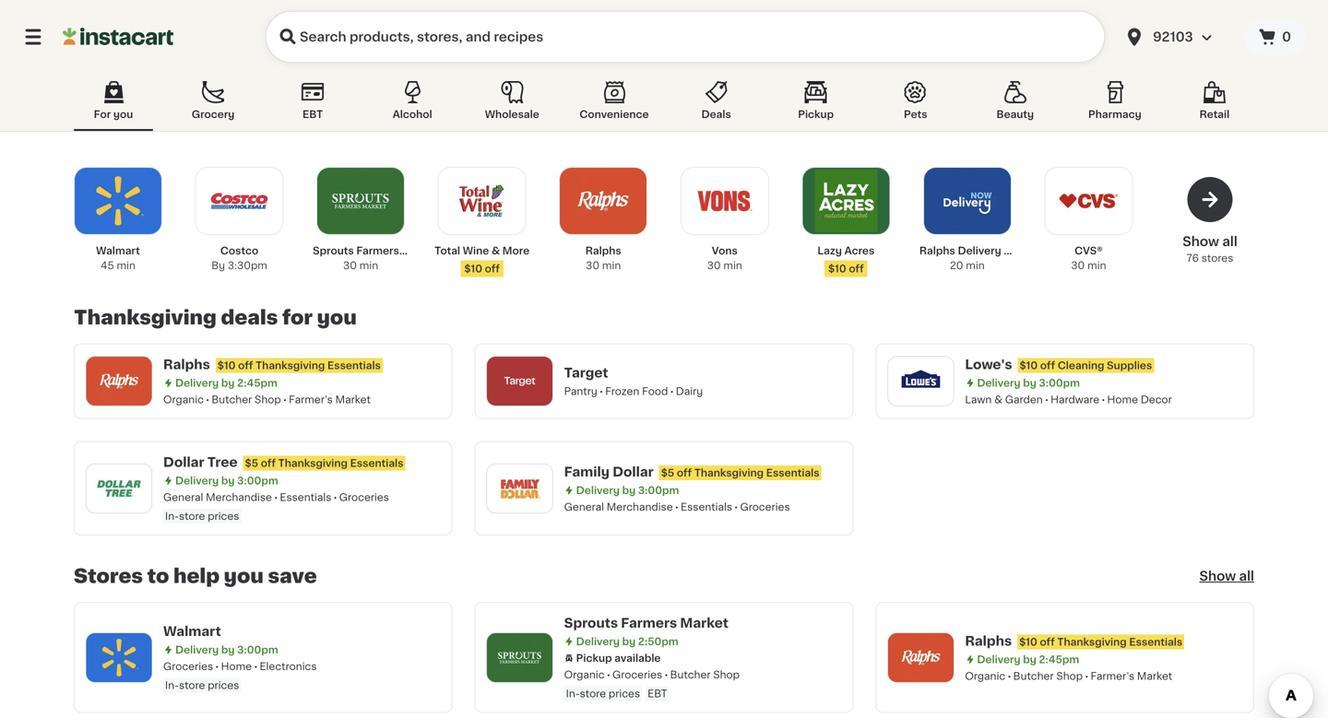 Task type: vqa. For each thing, say whether or not it's contained in the screenshot.
Produce Link
no



Task type: describe. For each thing, give the bounding box(es) containing it.
stores
[[1202, 253, 1234, 263]]

0 horizontal spatial dollar
[[163, 456, 204, 469]]

0 horizontal spatial 2:45pm
[[237, 378, 278, 389]]

alcohol
[[393, 109, 433, 120]]

0 horizontal spatial organic
[[163, 395, 204, 405]]

cvs® 30 min
[[1072, 246, 1107, 271]]

prices for organic
[[609, 689, 641, 700]]

30 for cvs® 30 min
[[1072, 261, 1086, 271]]

3:00pm for $10
[[1040, 378, 1081, 389]]

retail
[[1200, 109, 1230, 120]]

pets
[[904, 109, 928, 120]]

target pantry frozen food dairy
[[565, 367, 703, 397]]

off inside lazy acres $10 off
[[849, 264, 864, 274]]

min inside ralphs delivery now 20 min
[[967, 261, 985, 271]]

organic groceries butcher shop in-store prices ebt
[[565, 670, 740, 700]]

for
[[94, 109, 111, 120]]

prices for general
[[208, 512, 239, 522]]

lawn & garden hardware home decor
[[966, 395, 1173, 405]]

organic inside organic groceries butcher shop in-store prices ebt
[[565, 670, 605, 681]]

lowe's
[[966, 359, 1013, 371]]

show all
[[1200, 570, 1255, 583]]

wholesale
[[485, 109, 540, 120]]

merchandise for general merchandise essentials groceries in-store prices
[[206, 493, 272, 503]]

in- for general merchandise essentials groceries in-store prices
[[165, 512, 179, 522]]

lowe's logo image
[[897, 358, 945, 406]]

help
[[174, 567, 220, 587]]

0 vertical spatial home
[[1108, 395, 1139, 405]]

92103 button
[[1124, 11, 1235, 63]]

store for organic
[[580, 689, 606, 700]]

more
[[503, 246, 530, 256]]

1 horizontal spatial farmer's
[[1091, 672, 1135, 682]]

0 horizontal spatial ralphs logo image
[[95, 358, 143, 406]]

shop categories tab list
[[74, 78, 1255, 131]]

ebt inside "button"
[[303, 109, 323, 120]]

pickup for pickup
[[799, 109, 834, 120]]

walmart 45 min
[[96, 246, 140, 271]]

30 for vons 30 min
[[708, 261, 721, 271]]

available
[[615, 654, 661, 664]]

farmers for sprouts farmers market
[[621, 617, 678, 630]]

tab panel containing thanksgiving deals for you
[[65, 162, 1264, 719]]

target
[[565, 367, 609, 380]]

shop inside organic groceries butcher shop in-store prices ebt
[[714, 670, 740, 681]]

0 horizontal spatial ralphs $10 off thanksgiving essentials
[[163, 359, 381, 371]]

stores to help you save
[[74, 567, 317, 587]]

by
[[212, 261, 225, 271]]

2 horizontal spatial organic
[[966, 672, 1006, 682]]

92103
[[1154, 30, 1194, 43]]

by for sprouts farmers market logo
[[623, 637, 636, 647]]

retail button
[[1176, 78, 1255, 131]]

walmart image
[[87, 170, 150, 233]]

groceries inside organic groceries butcher shop in-store prices ebt
[[613, 670, 663, 681]]

delivery by 3:00pm for $10
[[978, 378, 1081, 389]]

20
[[951, 261, 964, 271]]

2 horizontal spatial butcher
[[1014, 672, 1055, 682]]

min for walmart 45 min
[[117, 261, 136, 271]]

92103 button
[[1113, 11, 1246, 63]]

you for thanksgiving deals for you
[[317, 308, 357, 328]]

essentials inside dollar tree $5 off thanksgiving essentials
[[350, 459, 404, 469]]

by for family dollar logo
[[623, 486, 636, 496]]

lowe's $10 off cleaning supplies
[[966, 359, 1153, 371]]

0 vertical spatial delivery by 2:45pm
[[175, 378, 278, 389]]

sprouts farmers market
[[565, 617, 729, 630]]

garden
[[1006, 395, 1044, 405]]

76
[[1187, 253, 1200, 263]]

family
[[565, 466, 610, 479]]

delivery by 3:00pm for tree
[[175, 476, 278, 486]]

pickup for pickup available
[[577, 654, 612, 664]]

Search field
[[266, 11, 1106, 63]]

beauty
[[997, 109, 1035, 120]]

thanksgiving inside dollar tree $5 off thanksgiving essentials
[[278, 459, 348, 469]]

1 horizontal spatial dollar
[[613, 466, 654, 479]]

convenience button
[[572, 78, 657, 131]]

grocery button
[[174, 78, 253, 131]]

off inside family dollar $5 off thanksgiving essentials
[[677, 468, 692, 478]]

1 horizontal spatial organic butcher shop farmer's market
[[966, 672, 1173, 682]]

2 horizontal spatial shop
[[1057, 672, 1084, 682]]

1 vertical spatial &
[[995, 395, 1003, 405]]

sprouts for sprouts farmers market 30 min
[[313, 246, 354, 256]]

min inside sprouts farmers market 30 min
[[360, 261, 379, 271]]

vons 30 min
[[708, 246, 743, 271]]

ralphs delivery now image
[[937, 170, 999, 233]]

sprouts farmers market 30 min
[[313, 246, 439, 271]]

walmart for walmart
[[163, 626, 221, 639]]

delivery by 2:50pm
[[577, 637, 679, 647]]

for
[[282, 308, 313, 328]]

lazy acres $10 off
[[818, 246, 875, 274]]

groceries home electronics in-store prices
[[163, 662, 317, 691]]

decor
[[1141, 395, 1173, 405]]

for you
[[94, 109, 133, 120]]

walmart for walmart 45 min
[[96, 246, 140, 256]]

stores
[[74, 567, 143, 587]]

vons
[[712, 246, 738, 256]]

sprouts farmers market logo image
[[496, 634, 544, 682]]

show for show all
[[1200, 570, 1237, 583]]

3:00pm for tree
[[237, 476, 278, 486]]

dollar tree logo image
[[95, 465, 143, 513]]

1 horizontal spatial ralphs $10 off thanksgiving essentials
[[966, 635, 1183, 648]]

45
[[101, 261, 114, 271]]

you inside button
[[113, 109, 133, 120]]

beauty button
[[976, 78, 1056, 131]]

groceries down family dollar $5 off thanksgiving essentials
[[741, 502, 791, 512]]

by for dollar tree logo
[[221, 476, 235, 486]]

by for walmart logo
[[221, 646, 235, 656]]

electronics
[[260, 662, 317, 672]]

alcohol button
[[373, 78, 452, 131]]

deals
[[221, 308, 278, 328]]

cvs®
[[1075, 246, 1104, 256]]

0 horizontal spatial butcher
[[212, 395, 252, 405]]

pickup button
[[777, 78, 856, 131]]

lazy acres image
[[815, 170, 878, 233]]

pickup available
[[577, 654, 661, 664]]

all for show all 76 stores
[[1223, 235, 1238, 248]]

by for lowe's logo
[[1024, 378, 1037, 389]]



Task type: locate. For each thing, give the bounding box(es) containing it.
0 horizontal spatial ebt
[[303, 109, 323, 120]]

farmers down sprouts farmers market image
[[357, 246, 399, 256]]

costco image
[[208, 170, 271, 233]]

30 down sprouts farmers market image
[[343, 261, 357, 271]]

0 horizontal spatial merchandise
[[206, 493, 272, 503]]

target logo image
[[496, 358, 544, 406]]

3:00pm for dollar
[[638, 486, 680, 496]]

tree
[[207, 456, 238, 469]]

2 min from the left
[[360, 261, 379, 271]]

store inside organic groceries butcher shop in-store prices ebt
[[580, 689, 606, 700]]

dollar right the family
[[613, 466, 654, 479]]

min down cvs®
[[1088, 261, 1107, 271]]

min down sprouts farmers market image
[[360, 261, 379, 271]]

groceries down the available
[[613, 670, 663, 681]]

costco
[[220, 246, 259, 256]]

total wine & more $10 off
[[435, 246, 530, 274]]

tab panel
[[65, 162, 1264, 719]]

ralphs image
[[572, 170, 635, 233]]

general for general merchandise essentials groceries in-store prices
[[163, 493, 203, 503]]

prices inside general merchandise essentials groceries in-store prices
[[208, 512, 239, 522]]

3 30 from the left
[[708, 261, 721, 271]]

ebt
[[303, 109, 323, 120], [648, 689, 668, 700]]

min for cvs® 30 min
[[1088, 261, 1107, 271]]

$5 for dollar tree
[[245, 459, 258, 469]]

in- right dollar tree logo
[[165, 512, 179, 522]]

min for vons 30 min
[[724, 261, 743, 271]]

0 vertical spatial ralphs $10 off thanksgiving essentials
[[163, 359, 381, 371]]

3:00pm down dollar tree $5 off thanksgiving essentials
[[237, 476, 278, 486]]

in- inside organic groceries butcher shop in-store prices ebt
[[566, 689, 580, 700]]

0 vertical spatial walmart
[[96, 246, 140, 256]]

1 vertical spatial organic butcher shop farmer's market
[[966, 672, 1173, 682]]

3 min from the left
[[603, 261, 621, 271]]

4 min from the left
[[724, 261, 743, 271]]

general right dollar tree logo
[[163, 493, 203, 503]]

frozen
[[606, 387, 640, 397]]

delivery by 3:00pm down tree
[[175, 476, 278, 486]]

off inside "lowe's $10 off cleaning supplies"
[[1041, 361, 1056, 371]]

farmers inside sprouts farmers market 30 min
[[357, 246, 399, 256]]

ebt inside organic groceries butcher shop in-store prices ebt
[[648, 689, 668, 700]]

2:50pm
[[638, 637, 679, 647]]

30 down the ralphs image
[[586, 261, 600, 271]]

$5
[[245, 459, 258, 469], [661, 468, 675, 478]]

min right 45
[[117, 261, 136, 271]]

30 inside cvs® 30 min
[[1072, 261, 1086, 271]]

dollar left tree
[[163, 456, 204, 469]]

ralphs delivery now 20 min
[[920, 246, 1028, 271]]

general inside general merchandise essentials groceries in-store prices
[[163, 493, 203, 503]]

all
[[1223, 235, 1238, 248], [1240, 570, 1255, 583]]

min
[[117, 261, 136, 271], [360, 261, 379, 271], [603, 261, 621, 271], [724, 261, 743, 271], [967, 261, 985, 271], [1088, 261, 1107, 271]]

5 min from the left
[[967, 261, 985, 271]]

save
[[268, 567, 317, 587]]

sprouts farmers market image
[[330, 170, 392, 233]]

groceries inside general merchandise essentials groceries in-store prices
[[339, 493, 389, 503]]

0 vertical spatial farmer's
[[289, 395, 333, 405]]

0 horizontal spatial $5
[[245, 459, 258, 469]]

off inside dollar tree $5 off thanksgiving essentials
[[261, 459, 276, 469]]

general for general merchandise essentials groceries
[[565, 502, 605, 512]]

merchandise down tree
[[206, 493, 272, 503]]

min inside the ralphs 30 min
[[603, 261, 621, 271]]

hardware
[[1051, 395, 1100, 405]]

general merchandise essentials groceries
[[565, 502, 791, 512]]

0 vertical spatial you
[[113, 109, 133, 120]]

1 vertical spatial farmers
[[621, 617, 678, 630]]

essentials inside family dollar $5 off thanksgiving essentials
[[767, 468, 820, 478]]

farmers
[[357, 246, 399, 256], [621, 617, 678, 630]]

1 horizontal spatial pickup
[[799, 109, 834, 120]]

& inside total wine & more $10 off
[[492, 246, 500, 256]]

1 horizontal spatial farmers
[[621, 617, 678, 630]]

you
[[113, 109, 133, 120], [317, 308, 357, 328], [224, 567, 264, 587]]

1 vertical spatial pickup
[[577, 654, 612, 664]]

delivery by 3:00pm down the family
[[577, 486, 680, 496]]

market inside sprouts farmers market 30 min
[[402, 246, 439, 256]]

all for show all
[[1240, 570, 1255, 583]]

&
[[492, 246, 500, 256], [995, 395, 1003, 405]]

$5 for family dollar
[[661, 468, 675, 478]]

home left electronics
[[221, 662, 252, 672]]

general merchandise essentials groceries in-store prices
[[163, 493, 389, 522]]

all inside show all 76 stores
[[1223, 235, 1238, 248]]

for you button
[[74, 78, 153, 131]]

in- right walmart logo
[[165, 681, 179, 691]]

1 horizontal spatial 2:45pm
[[1040, 655, 1080, 665]]

0 vertical spatial ebt
[[303, 109, 323, 120]]

groceries
[[339, 493, 389, 503], [741, 502, 791, 512], [163, 662, 213, 672], [613, 670, 663, 681]]

acres
[[845, 246, 875, 256]]

2 vertical spatial you
[[224, 567, 264, 587]]

30 down vons
[[708, 261, 721, 271]]

delivery
[[958, 246, 1002, 256], [175, 378, 219, 389], [978, 378, 1021, 389], [175, 476, 219, 486], [577, 486, 620, 496], [577, 637, 620, 647], [175, 646, 219, 656], [978, 655, 1021, 665]]

prices inside organic groceries butcher shop in-store prices ebt
[[609, 689, 641, 700]]

ralphs 30 min
[[586, 246, 622, 271]]

1 horizontal spatial ebt
[[648, 689, 668, 700]]

0 horizontal spatial sprouts
[[313, 246, 354, 256]]

1 min from the left
[[117, 261, 136, 271]]

now
[[1004, 246, 1028, 256]]

pharmacy button
[[1076, 78, 1155, 131]]

prices inside groceries home electronics in-store prices
[[208, 681, 239, 691]]

0 horizontal spatial organic butcher shop farmer's market
[[163, 395, 371, 405]]

0 vertical spatial farmers
[[357, 246, 399, 256]]

min down the ralphs image
[[603, 261, 621, 271]]

pickup inside button
[[799, 109, 834, 120]]

dairy
[[676, 387, 703, 397]]

1 horizontal spatial ralphs logo image
[[897, 634, 945, 682]]

1 vertical spatial ebt
[[648, 689, 668, 700]]

show inside show all 76 stores
[[1183, 235, 1220, 248]]

cleaning
[[1058, 361, 1105, 371]]

all inside popup button
[[1240, 570, 1255, 583]]

1 30 from the left
[[343, 261, 357, 271]]

home inside groceries home electronics in-store prices
[[221, 662, 252, 672]]

by
[[221, 378, 235, 389], [1024, 378, 1037, 389], [221, 476, 235, 486], [623, 486, 636, 496], [623, 637, 636, 647], [221, 646, 235, 656], [1024, 655, 1037, 665]]

0 horizontal spatial walmart
[[96, 246, 140, 256]]

0 horizontal spatial you
[[113, 109, 133, 120]]

min right '20'
[[967, 261, 985, 271]]

1 vertical spatial ralphs logo image
[[897, 634, 945, 682]]

0 vertical spatial all
[[1223, 235, 1238, 248]]

0 horizontal spatial farmer's
[[289, 395, 333, 405]]

off inside total wine & more $10 off
[[485, 264, 500, 274]]

in- down "pickup available"
[[566, 689, 580, 700]]

1 horizontal spatial merchandise
[[607, 502, 673, 512]]

3:30pm
[[228, 261, 268, 271]]

1 horizontal spatial sprouts
[[565, 617, 618, 630]]

farmers for sprouts farmers market 30 min
[[357, 246, 399, 256]]

0 vertical spatial 2:45pm
[[237, 378, 278, 389]]

store
[[179, 512, 205, 522], [179, 681, 205, 691], [580, 689, 606, 700]]

butcher inside organic groceries butcher shop in-store prices ebt
[[671, 670, 711, 681]]

& right lawn
[[995, 395, 1003, 405]]

merchandise inside general merchandise essentials groceries in-store prices
[[206, 493, 272, 503]]

total
[[435, 246, 461, 256]]

1 vertical spatial ralphs $10 off thanksgiving essentials
[[966, 635, 1183, 648]]

home left decor
[[1108, 395, 1139, 405]]

1 horizontal spatial $5
[[661, 468, 675, 478]]

store up stores to help you save
[[179, 512, 205, 522]]

to
[[147, 567, 169, 587]]

0 vertical spatial show
[[1183, 235, 1220, 248]]

1 horizontal spatial home
[[1108, 395, 1139, 405]]

merchandise down family dollar $5 off thanksgiving essentials
[[607, 502, 673, 512]]

instacart image
[[63, 26, 174, 48]]

sprouts for sprouts farmers market
[[565, 617, 618, 630]]

0 horizontal spatial farmers
[[357, 246, 399, 256]]

butcher
[[212, 395, 252, 405], [671, 670, 711, 681], [1014, 672, 1055, 682]]

0 horizontal spatial all
[[1223, 235, 1238, 248]]

delivery by 3:00pm up 'garden'
[[978, 378, 1081, 389]]

general
[[163, 493, 203, 503], [565, 502, 605, 512]]

store down "pickup available"
[[580, 689, 606, 700]]

30 down cvs®
[[1072, 261, 1086, 271]]

$5 up general merchandise essentials groceries
[[661, 468, 675, 478]]

1 horizontal spatial you
[[224, 567, 264, 587]]

0 vertical spatial organic butcher shop farmer's market
[[163, 395, 371, 405]]

1 horizontal spatial general
[[565, 502, 605, 512]]

1 horizontal spatial walmart
[[163, 626, 221, 639]]

groceries right walmart logo
[[163, 662, 213, 672]]

$10 inside "lowe's $10 off cleaning supplies"
[[1020, 361, 1038, 371]]

30 inside sprouts farmers market 30 min
[[343, 261, 357, 271]]

ralphs
[[586, 246, 622, 256], [920, 246, 956, 256], [163, 359, 210, 371], [966, 635, 1013, 648]]

delivery by 3:00pm for dollar
[[577, 486, 680, 496]]

1 horizontal spatial delivery by 2:45pm
[[978, 655, 1080, 665]]

None search field
[[266, 11, 1106, 63]]

store right walmart logo
[[179, 681, 205, 691]]

$10 inside lazy acres $10 off
[[829, 264, 847, 274]]

0 horizontal spatial general
[[163, 493, 203, 503]]

sprouts up delivery by 2:50pm at the bottom of page
[[565, 617, 618, 630]]

in- inside general merchandise essentials groceries in-store prices
[[165, 512, 179, 522]]

store inside groceries home electronics in-store prices
[[179, 681, 205, 691]]

pickup down delivery by 2:50pm at the bottom of page
[[577, 654, 612, 664]]

delivery by 3:00pm up groceries home electronics in-store prices
[[175, 646, 278, 656]]

deals
[[702, 109, 732, 120]]

30 for ralphs 30 min
[[586, 261, 600, 271]]

thanksgiving inside family dollar $5 off thanksgiving essentials
[[695, 468, 764, 478]]

cvs® image
[[1058, 170, 1121, 233]]

1 vertical spatial walmart
[[163, 626, 221, 639]]

store for general
[[179, 512, 205, 522]]

in-
[[165, 512, 179, 522], [165, 681, 179, 691], [566, 689, 580, 700]]

family dollar logo image
[[496, 465, 544, 513]]

1 vertical spatial you
[[317, 308, 357, 328]]

2 30 from the left
[[586, 261, 600, 271]]

delivery inside ralphs delivery now 20 min
[[958, 246, 1002, 256]]

pickup up lazy acres image
[[799, 109, 834, 120]]

lazy
[[818, 246, 843, 256]]

sprouts inside sprouts farmers market 30 min
[[313, 246, 354, 256]]

grocery
[[192, 109, 235, 120]]

30 inside vons 30 min
[[708, 261, 721, 271]]

you for stores to help you save
[[224, 567, 264, 587]]

wine
[[463, 246, 489, 256]]

0 vertical spatial pickup
[[799, 109, 834, 120]]

0 horizontal spatial shop
[[255, 395, 281, 405]]

wholesale button
[[473, 78, 552, 131]]

pharmacy
[[1089, 109, 1142, 120]]

groceries down dollar tree $5 off thanksgiving essentials
[[339, 493, 389, 503]]

ebt button
[[273, 78, 353, 131]]

$5 right tree
[[245, 459, 258, 469]]

0 horizontal spatial home
[[221, 662, 252, 672]]

delivery by 2:45pm
[[175, 378, 278, 389], [978, 655, 1080, 665]]

1 vertical spatial farmer's
[[1091, 672, 1135, 682]]

costco by 3:30pm
[[212, 246, 268, 271]]

pantry
[[565, 387, 598, 397]]

lawn
[[966, 395, 992, 405]]

0
[[1283, 30, 1292, 43]]

walmart down stores to help you save
[[163, 626, 221, 639]]

1 horizontal spatial shop
[[714, 670, 740, 681]]

ralphs inside ralphs delivery now 20 min
[[920, 246, 956, 256]]

min inside walmart 45 min
[[117, 261, 136, 271]]

market
[[402, 246, 439, 256], [336, 395, 371, 405], [681, 617, 729, 630], [1138, 672, 1173, 682]]

supplies
[[1108, 361, 1153, 371]]

walmart up 45
[[96, 246, 140, 256]]

3:00pm
[[1040, 378, 1081, 389], [237, 476, 278, 486], [638, 486, 680, 496], [237, 646, 278, 656]]

1 horizontal spatial butcher
[[671, 670, 711, 681]]

1 horizontal spatial organic
[[565, 670, 605, 681]]

deals button
[[677, 78, 756, 131]]

1 vertical spatial delivery by 2:45pm
[[978, 655, 1080, 665]]

$10
[[465, 264, 483, 274], [829, 264, 847, 274], [218, 361, 236, 371], [1020, 361, 1038, 371], [1020, 637, 1038, 648]]

merchandise
[[206, 493, 272, 503], [607, 502, 673, 512]]

show inside popup button
[[1200, 570, 1237, 583]]

in- for organic groceries butcher shop in-store prices ebt
[[566, 689, 580, 700]]

show all button
[[1200, 568, 1255, 586]]

pets button
[[877, 78, 956, 131]]

$10 inside total wine & more $10 off
[[465, 264, 483, 274]]

general down the family
[[565, 502, 605, 512]]

1 vertical spatial home
[[221, 662, 252, 672]]

min inside vons 30 min
[[724, 261, 743, 271]]

groceries inside groceries home electronics in-store prices
[[163, 662, 213, 672]]

1 vertical spatial all
[[1240, 570, 1255, 583]]

0 horizontal spatial pickup
[[577, 654, 612, 664]]

essentials
[[328, 361, 381, 371], [350, 459, 404, 469], [767, 468, 820, 478], [280, 493, 332, 503], [681, 502, 733, 512], [1130, 637, 1183, 648]]

in- inside groceries home electronics in-store prices
[[165, 681, 179, 691]]

$5 inside dollar tree $5 off thanksgiving essentials
[[245, 459, 258, 469]]

delivery by 3:00pm
[[978, 378, 1081, 389], [175, 476, 278, 486], [577, 486, 680, 496], [175, 646, 278, 656]]

convenience
[[580, 109, 649, 120]]

family dollar $5 off thanksgiving essentials
[[565, 466, 820, 479]]

6 min from the left
[[1088, 261, 1107, 271]]

farmer's
[[289, 395, 333, 405], [1091, 672, 1135, 682]]

food
[[642, 387, 668, 397]]

2 horizontal spatial you
[[317, 308, 357, 328]]

total wine & more image
[[451, 170, 514, 233]]

pickup
[[799, 109, 834, 120], [577, 654, 612, 664]]

walmart logo image
[[95, 634, 143, 682]]

1 vertical spatial 2:45pm
[[1040, 655, 1080, 665]]

ralphs logo image
[[95, 358, 143, 406], [897, 634, 945, 682]]

dollar tree $5 off thanksgiving essentials
[[163, 456, 404, 469]]

min inside cvs® 30 min
[[1088, 261, 1107, 271]]

organic
[[163, 395, 204, 405], [565, 670, 605, 681], [966, 672, 1006, 682]]

show all 76 stores
[[1183, 235, 1238, 263]]

sprouts
[[313, 246, 354, 256], [565, 617, 618, 630]]

4 30 from the left
[[1072, 261, 1086, 271]]

pickup inside tab panel
[[577, 654, 612, 664]]

min for ralphs 30 min
[[603, 261, 621, 271]]

sprouts down sprouts farmers market image
[[313, 246, 354, 256]]

1 horizontal spatial &
[[995, 395, 1003, 405]]

0 horizontal spatial &
[[492, 246, 500, 256]]

0 vertical spatial sprouts
[[313, 246, 354, 256]]

min down vons
[[724, 261, 743, 271]]

merchandise for general merchandise essentials groceries
[[607, 502, 673, 512]]

$5 inside family dollar $5 off thanksgiving essentials
[[661, 468, 675, 478]]

3:00pm up general merchandise essentials groceries
[[638, 486, 680, 496]]

show
[[1183, 235, 1220, 248], [1200, 570, 1237, 583]]

0 button
[[1246, 18, 1307, 55]]

0 vertical spatial &
[[492, 246, 500, 256]]

30 inside the ralphs 30 min
[[586, 261, 600, 271]]

1 vertical spatial show
[[1200, 570, 1237, 583]]

& right wine at the left top of page
[[492, 246, 500, 256]]

store inside general merchandise essentials groceries in-store prices
[[179, 512, 205, 522]]

0 horizontal spatial delivery by 2:45pm
[[175, 378, 278, 389]]

1 horizontal spatial all
[[1240, 570, 1255, 583]]

0 vertical spatial ralphs logo image
[[95, 358, 143, 406]]

3:00pm down "lowe's $10 off cleaning supplies"
[[1040, 378, 1081, 389]]

farmers up 2:50pm
[[621, 617, 678, 630]]

essentials inside general merchandise essentials groceries in-store prices
[[280, 493, 332, 503]]

show for show all 76 stores
[[1183, 235, 1220, 248]]

3:00pm up groceries home electronics in-store prices
[[237, 646, 278, 656]]

2:45pm
[[237, 378, 278, 389], [1040, 655, 1080, 665]]

1 vertical spatial sprouts
[[565, 617, 618, 630]]

vons image
[[694, 170, 757, 233]]

thanksgiving deals for you
[[74, 308, 357, 328]]



